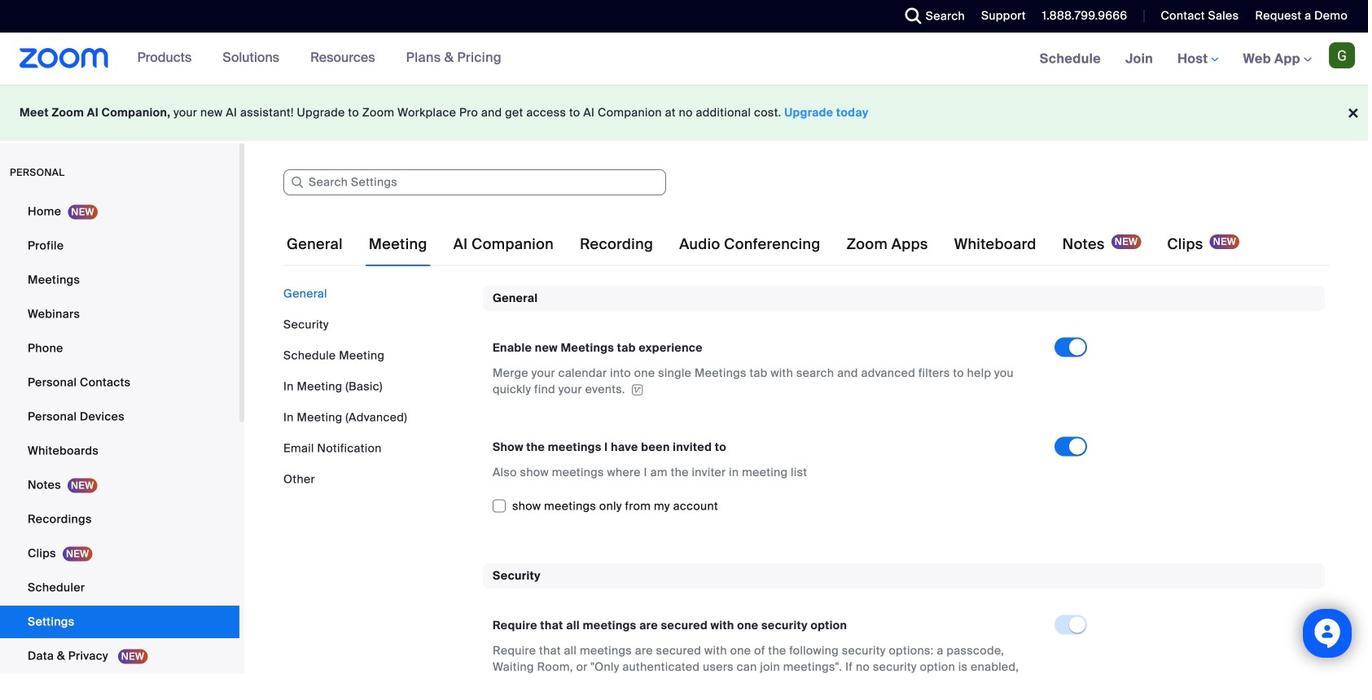 Task type: locate. For each thing, give the bounding box(es) containing it.
product information navigation
[[125, 33, 514, 85]]

security element
[[483, 564, 1325, 674]]

zoom logo image
[[20, 48, 109, 68]]

menu bar
[[283, 286, 471, 488]]

profile picture image
[[1329, 42, 1355, 68]]

meetings navigation
[[1028, 33, 1368, 86]]

banner
[[0, 33, 1368, 86]]

footer
[[0, 85, 1368, 141]]



Task type: vqa. For each thing, say whether or not it's contained in the screenshot.
Home Phone text box
no



Task type: describe. For each thing, give the bounding box(es) containing it.
Search Settings text field
[[283, 169, 666, 195]]

personal menu menu
[[0, 195, 239, 674]]

general element
[[483, 286, 1325, 537]]

tabs of my account settings page tab list
[[283, 222, 1243, 267]]



